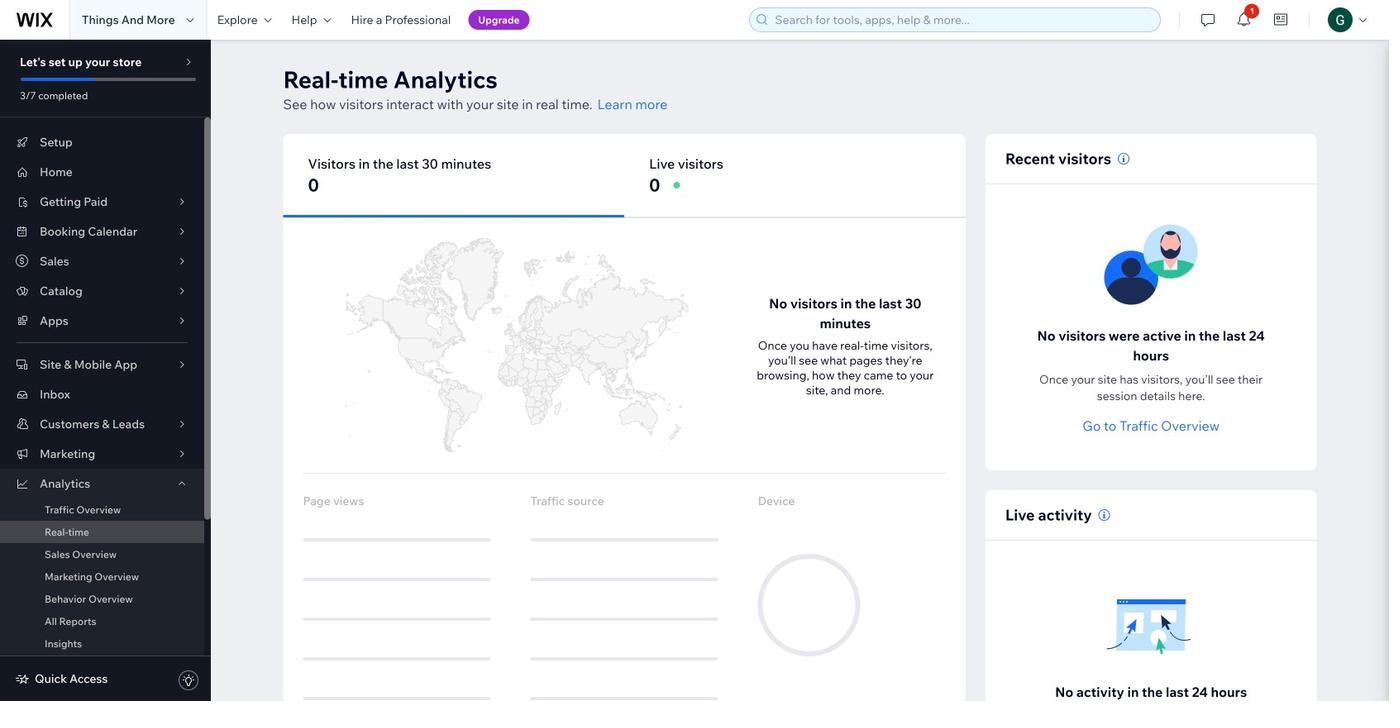 Task type: locate. For each thing, give the bounding box(es) containing it.
Search for tools, apps, help & more... field
[[770, 8, 1156, 31]]

sidebar element
[[0, 40, 211, 701]]

tab list
[[283, 134, 966, 218]]



Task type: describe. For each thing, give the bounding box(es) containing it.
a chart. image
[[303, 238, 725, 453]]



Task type: vqa. For each thing, say whether or not it's contained in the screenshot.
'tab list'
yes



